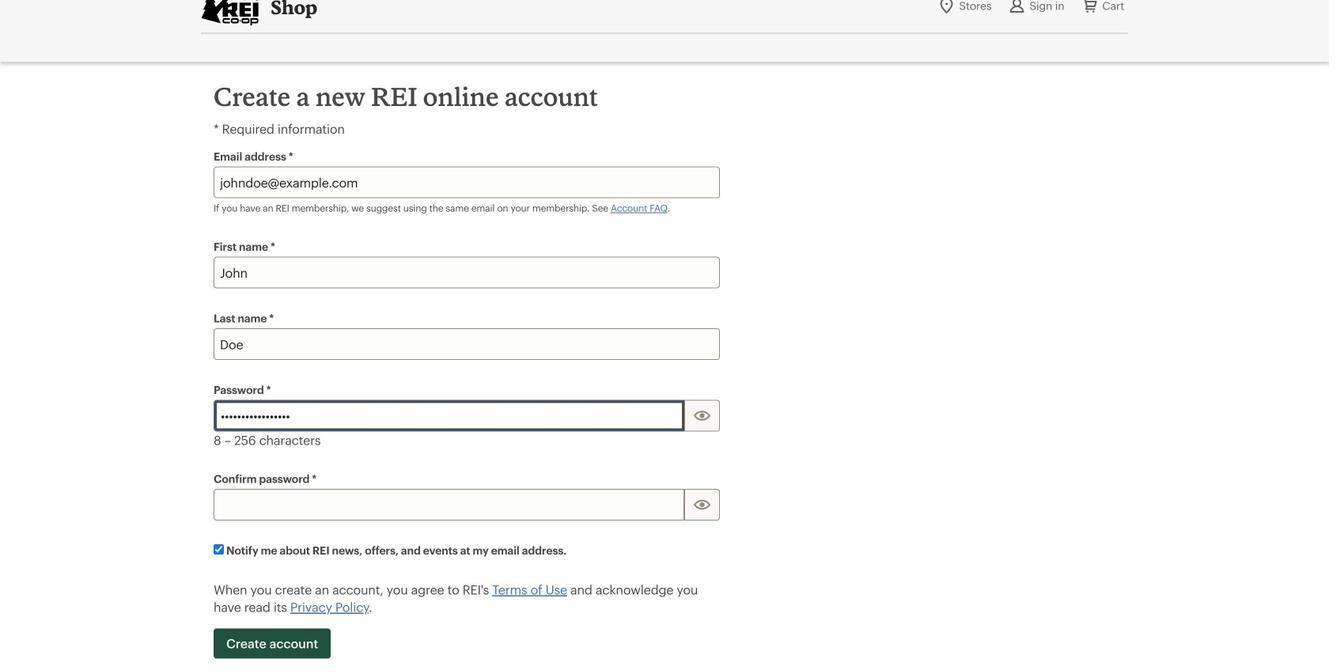 Task type: vqa. For each thing, say whether or not it's contained in the screenshot.
show password icon
yes



Task type: locate. For each thing, give the bounding box(es) containing it.
None text field
[[214, 328, 720, 360]]

2 show password image from the top
[[692, 495, 712, 515]]

go to rei.com home page image
[[201, 0, 259, 26]]

None checkbox
[[214, 544, 224, 555]]

None text field
[[214, 257, 720, 288]]

None email field
[[214, 167, 720, 198]]

1 vertical spatial show password image
[[692, 495, 712, 515]]

None password field
[[214, 400, 684, 432], [214, 489, 684, 521], [214, 400, 684, 432], [214, 489, 684, 521]]

show password image
[[692, 406, 712, 426], [692, 495, 712, 515]]

1 show password image from the top
[[692, 406, 712, 426]]

0 vertical spatial show password image
[[692, 406, 712, 426]]



